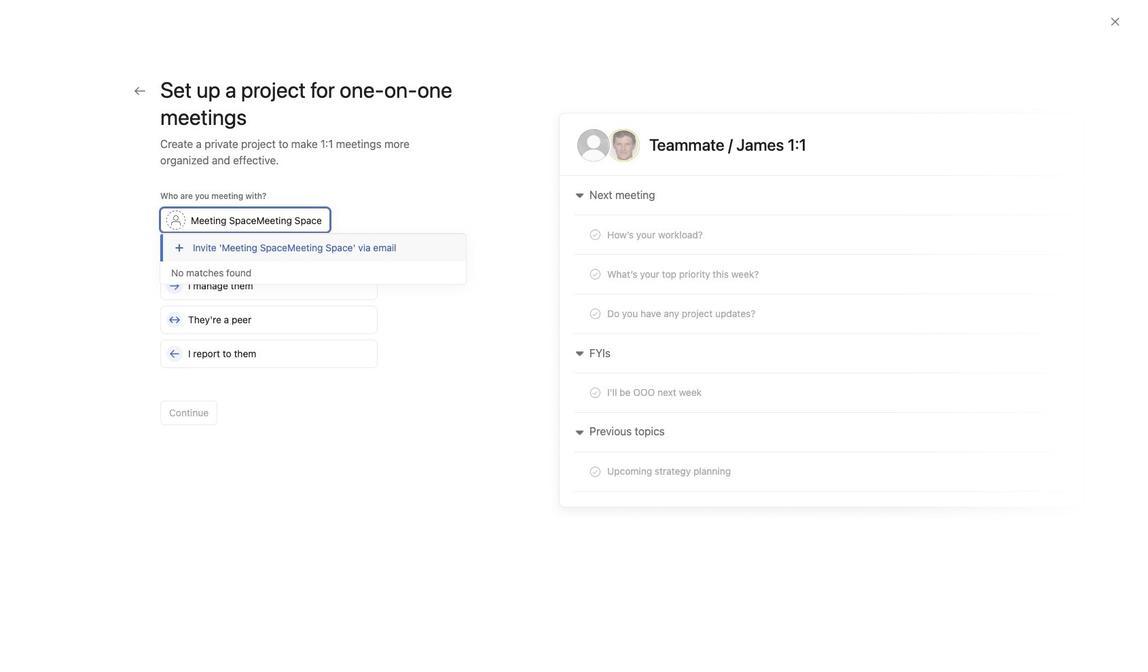 Task type: describe. For each thing, give the bounding box(es) containing it.
this is a preview of your project image
[[546, 103, 1098, 524]]

1 mark complete checkbox from the top
[[254, 292, 271, 309]]

Mark complete checkbox
[[254, 341, 271, 358]]

starred element
[[0, 216, 163, 374]]

mark complete image for mark complete option
[[254, 341, 271, 358]]

Name or email text field
[[160, 208, 330, 232]]



Task type: locate. For each thing, give the bounding box(es) containing it.
0 vertical spatial mark complete checkbox
[[254, 292, 271, 309]]

go back image
[[135, 86, 145, 97]]

global element
[[0, 33, 163, 115]]

1 vertical spatial mark complete image
[[254, 341, 271, 358]]

1 mark complete image from the top
[[254, 292, 271, 309]]

list item
[[241, 288, 1056, 313], [241, 313, 1056, 337], [241, 362, 1056, 386], [241, 386, 1056, 411], [241, 411, 1056, 435], [262, 522, 296, 556], [281, 587, 300, 606]]

2 mark complete checkbox from the top
[[254, 366, 271, 382]]

1 vertical spatial mark complete checkbox
[[254, 366, 271, 382]]

mark complete image
[[254, 292, 271, 309], [254, 341, 271, 358], [254, 366, 271, 382]]

mark complete image for second mark complete checkbox
[[254, 366, 271, 382]]

list box
[[411, 5, 737, 27]]

2 mark complete image from the top
[[254, 341, 271, 358]]

3 mark complete image from the top
[[254, 366, 271, 382]]

0 vertical spatial mark complete image
[[254, 292, 271, 309]]

Mark complete checkbox
[[254, 292, 271, 309], [254, 366, 271, 382]]

mark complete checkbox down mark complete option
[[254, 366, 271, 382]]

mark complete image for first mark complete checkbox
[[254, 292, 271, 309]]

mark complete checkbox up mark complete option
[[254, 292, 271, 309]]

2 vertical spatial mark complete image
[[254, 366, 271, 382]]

close image
[[1111, 16, 1121, 27], [1111, 16, 1121, 27]]



Task type: vqa. For each thing, say whether or not it's contained in the screenshot.
Ask AI icon
no



